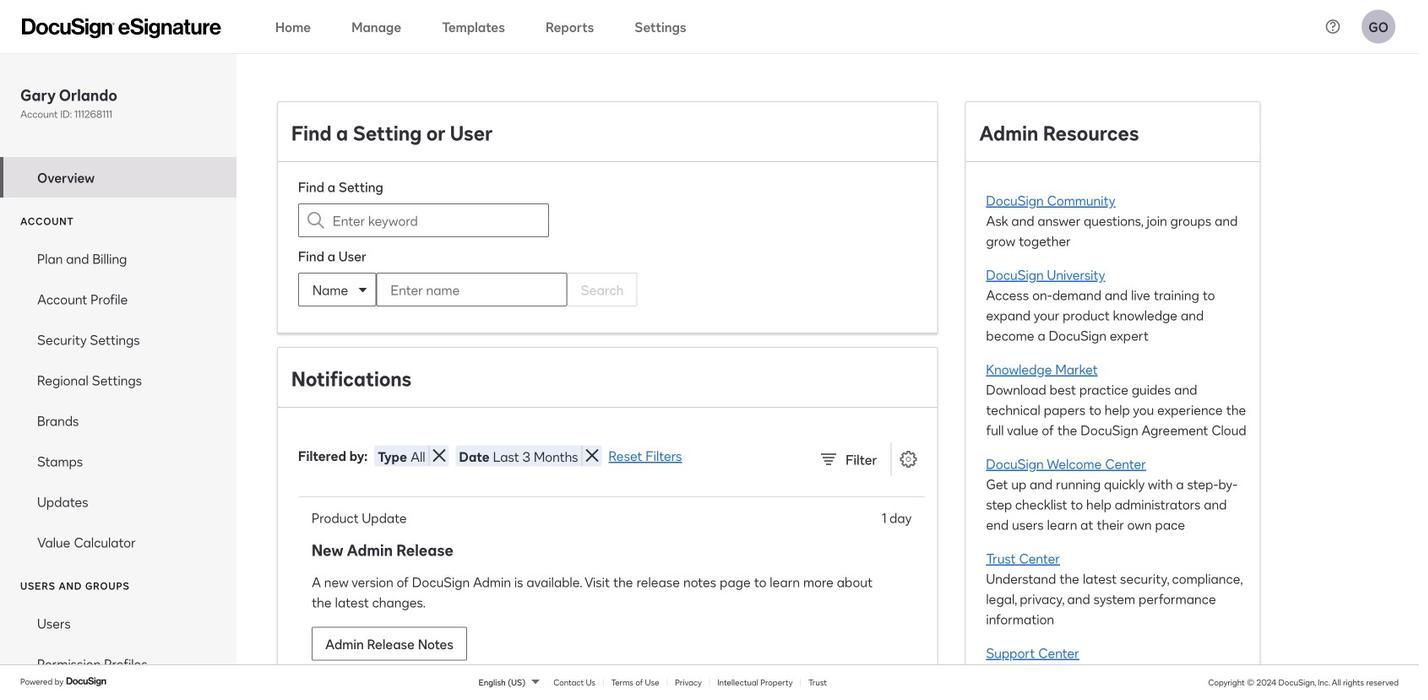 Task type: describe. For each thing, give the bounding box(es) containing it.
users and groups element
[[0, 603, 237, 700]]

docusign image
[[66, 675, 108, 689]]

Enter keyword text field
[[333, 205, 515, 237]]



Task type: locate. For each thing, give the bounding box(es) containing it.
docusign admin image
[[22, 18, 221, 38]]

Enter name text field
[[377, 274, 533, 306]]

account element
[[0, 238, 237, 563]]



